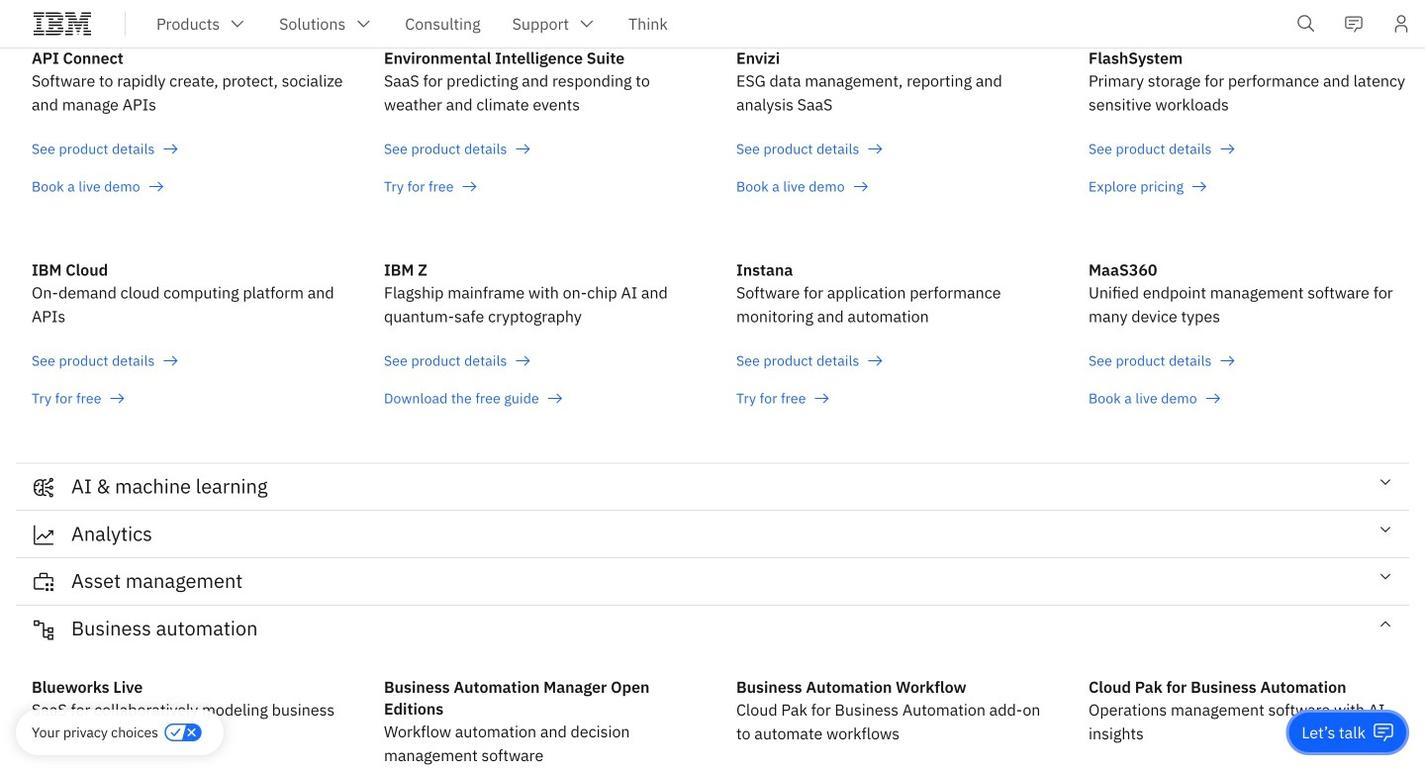 Task type: locate. For each thing, give the bounding box(es) containing it.
your privacy choices element
[[32, 722, 158, 744]]

let's talk element
[[1302, 722, 1366, 744]]



